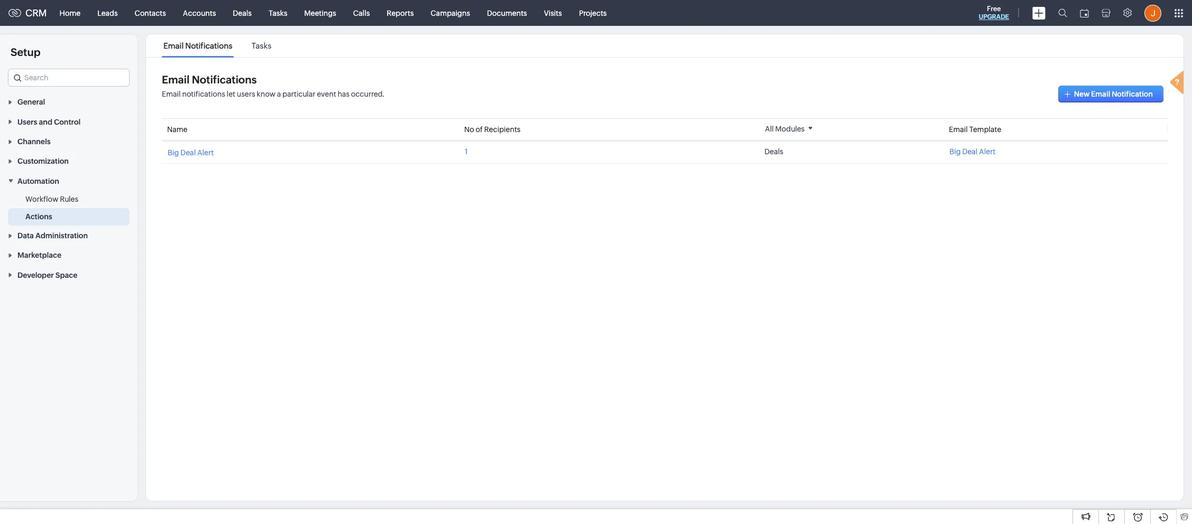 Task type: describe. For each thing, give the bounding box(es) containing it.
let
[[227, 90, 235, 98]]

channels
[[17, 138, 51, 146]]

and
[[39, 118, 52, 126]]

notification
[[1112, 90, 1154, 98]]

new
[[1075, 90, 1090, 98]]

no of recipients
[[464, 125, 521, 134]]

contacts
[[135, 9, 166, 17]]

developer space button
[[0, 265, 138, 285]]

leads link
[[89, 0, 126, 26]]

tasks inside 'list'
[[252, 41, 272, 50]]

documents
[[487, 9, 527, 17]]

profile element
[[1139, 0, 1168, 26]]

space
[[55, 271, 78, 280]]

workflow rules
[[25, 195, 78, 204]]

know
[[257, 90, 276, 98]]

automation
[[17, 177, 59, 186]]

automation region
[[0, 191, 138, 226]]

email for email notifications let users know a particular event has occurred.
[[162, 90, 181, 98]]

channels button
[[0, 132, 138, 151]]

0 horizontal spatial deal
[[181, 149, 196, 157]]

email for email notifications new email notification
[[162, 74, 190, 86]]

marketplace
[[17, 252, 61, 260]]

projects
[[579, 9, 607, 17]]

accounts link
[[175, 0, 225, 26]]

data administration
[[17, 232, 88, 240]]

documents link
[[479, 0, 536, 26]]

all
[[765, 125, 774, 133]]

All Modules field
[[762, 124, 817, 134]]

new email notification button
[[1059, 86, 1164, 103]]

meetings link
[[296, 0, 345, 26]]

crm
[[25, 7, 47, 19]]

general
[[17, 98, 45, 107]]

recipients
[[484, 125, 521, 134]]

of
[[476, 125, 483, 134]]

visits link
[[536, 0, 571, 26]]

tasks link inside 'list'
[[250, 41, 273, 50]]

create menu element
[[1027, 0, 1052, 26]]

developer space
[[17, 271, 78, 280]]

control
[[54, 118, 81, 126]]

event
[[317, 90, 336, 98]]

customization
[[17, 157, 69, 166]]

data
[[17, 232, 34, 240]]

email notifications new email notification
[[162, 74, 1154, 98]]

data administration button
[[0, 226, 138, 246]]

notifications
[[182, 90, 225, 98]]

calls link
[[345, 0, 378, 26]]

notifications for email notifications new email notification
[[192, 74, 257, 86]]

accounts
[[183, 9, 216, 17]]

workflow
[[25, 195, 58, 204]]

profile image
[[1145, 4, 1162, 21]]

marketplace button
[[0, 246, 138, 265]]

occurred.
[[351, 90, 385, 98]]

search image
[[1059, 8, 1068, 17]]

1 horizontal spatial big deal alert
[[950, 148, 996, 156]]

1 link
[[465, 148, 468, 156]]

0 horizontal spatial big
[[168, 149, 179, 157]]

campaigns
[[431, 9, 470, 17]]

email right new
[[1092, 90, 1111, 98]]



Task type: vqa. For each thing, say whether or not it's contained in the screenshot.
the Setup
yes



Task type: locate. For each thing, give the bounding box(es) containing it.
calendar image
[[1081, 9, 1090, 17]]

projects link
[[571, 0, 616, 26]]

workflow rules link
[[25, 194, 78, 205]]

tasks link left meetings
[[260, 0, 296, 26]]

list containing email notifications
[[154, 34, 281, 57]]

email down "contacts"
[[164, 41, 184, 50]]

1
[[465, 148, 468, 156]]

notifications up let
[[192, 74, 257, 86]]

no
[[464, 125, 474, 134]]

upgrade
[[979, 13, 1010, 21]]

users and control
[[17, 118, 81, 126]]

email
[[164, 41, 184, 50], [162, 74, 190, 86], [162, 90, 181, 98], [1092, 90, 1111, 98], [949, 125, 968, 134]]

search element
[[1052, 0, 1074, 26]]

email for email template
[[949, 125, 968, 134]]

0 vertical spatial tasks
[[269, 9, 287, 17]]

0 horizontal spatial big deal alert link
[[168, 149, 214, 157]]

actions link
[[25, 212, 52, 222]]

name
[[167, 125, 188, 134]]

actions
[[25, 213, 52, 221]]

email left "notifications"
[[162, 90, 181, 98]]

rules
[[60, 195, 78, 204]]

campaigns link
[[422, 0, 479, 26]]

calls
[[353, 9, 370, 17]]

tasks right deals link
[[269, 9, 287, 17]]

setup
[[11, 46, 40, 58]]

users and control button
[[0, 112, 138, 132]]

1 horizontal spatial deal
[[963, 148, 978, 156]]

users
[[17, 118, 37, 126]]

Search text field
[[8, 69, 129, 86]]

1 horizontal spatial big
[[950, 148, 961, 156]]

big deal alert link
[[950, 148, 1163, 156], [168, 149, 214, 157]]

deals down 'all'
[[765, 148, 784, 156]]

1 vertical spatial tasks link
[[250, 41, 273, 50]]

0 horizontal spatial big deal alert
[[168, 149, 214, 157]]

a
[[277, 90, 281, 98]]

deal down email template
[[963, 148, 978, 156]]

tasks link
[[260, 0, 296, 26], [250, 41, 273, 50]]

has
[[338, 90, 350, 98]]

email inside 'list'
[[164, 41, 184, 50]]

template
[[970, 125, 1002, 134]]

general button
[[0, 92, 138, 112]]

0 vertical spatial tasks link
[[260, 0, 296, 26]]

notifications inside email notifications new email notification
[[192, 74, 257, 86]]

big
[[950, 148, 961, 156], [168, 149, 179, 157]]

modules
[[776, 125, 805, 133]]

deal down "name" in the top left of the page
[[181, 149, 196, 157]]

None field
[[8, 69, 130, 87]]

0 horizontal spatial deals
[[233, 9, 252, 17]]

deals
[[233, 9, 252, 17], [765, 148, 784, 156]]

0 horizontal spatial alert
[[197, 149, 214, 157]]

1 vertical spatial notifications
[[192, 74, 257, 86]]

administration
[[35, 232, 88, 240]]

leads
[[97, 9, 118, 17]]

1 vertical spatial deals
[[765, 148, 784, 156]]

tasks link down deals link
[[250, 41, 273, 50]]

create menu image
[[1033, 7, 1046, 19]]

email notifications link
[[162, 41, 234, 50]]

big deal alert down email template
[[950, 148, 996, 156]]

home
[[60, 9, 81, 17]]

0 vertical spatial notifications
[[185, 41, 232, 50]]

big down "name" in the top left of the page
[[168, 149, 179, 157]]

tasks
[[269, 9, 287, 17], [252, 41, 272, 50]]

contacts link
[[126, 0, 175, 26]]

email left template
[[949, 125, 968, 134]]

email notifications
[[164, 41, 232, 50]]

email up "notifications"
[[162, 74, 190, 86]]

1 vertical spatial tasks
[[252, 41, 272, 50]]

home link
[[51, 0, 89, 26]]

1 horizontal spatial alert
[[980, 148, 996, 156]]

1 horizontal spatial big deal alert link
[[950, 148, 1163, 156]]

automation button
[[0, 171, 138, 191]]

1 horizontal spatial deals
[[765, 148, 784, 156]]

notifications
[[185, 41, 232, 50], [192, 74, 257, 86]]

big down email template
[[950, 148, 961, 156]]

big deal alert
[[950, 148, 996, 156], [168, 149, 214, 157]]

developer
[[17, 271, 54, 280]]

email notifications let users know a particular event has occurred.
[[162, 90, 385, 98]]

deals link
[[225, 0, 260, 26]]

alert
[[980, 148, 996, 156], [197, 149, 214, 157]]

email template
[[949, 125, 1002, 134]]

meetings
[[304, 9, 336, 17]]

reports link
[[378, 0, 422, 26]]

list
[[154, 34, 281, 57]]

deal
[[963, 148, 978, 156], [181, 149, 196, 157]]

0 vertical spatial deals
[[233, 9, 252, 17]]

free upgrade
[[979, 5, 1010, 21]]

customization button
[[0, 151, 138, 171]]

reports
[[387, 9, 414, 17]]

tasks down deals link
[[252, 41, 272, 50]]

visits
[[544, 9, 562, 17]]

deals right accounts on the left top of the page
[[233, 9, 252, 17]]

all modules
[[765, 125, 805, 133]]

notifications down accounts on the left top of the page
[[185, 41, 232, 50]]

notifications for email notifications
[[185, 41, 232, 50]]

free
[[988, 5, 1001, 13]]

particular
[[283, 90, 316, 98]]

email for email notifications
[[164, 41, 184, 50]]

big deal alert down "name" in the top left of the page
[[168, 149, 214, 157]]

users
[[237, 90, 255, 98]]

crm link
[[8, 7, 47, 19]]



